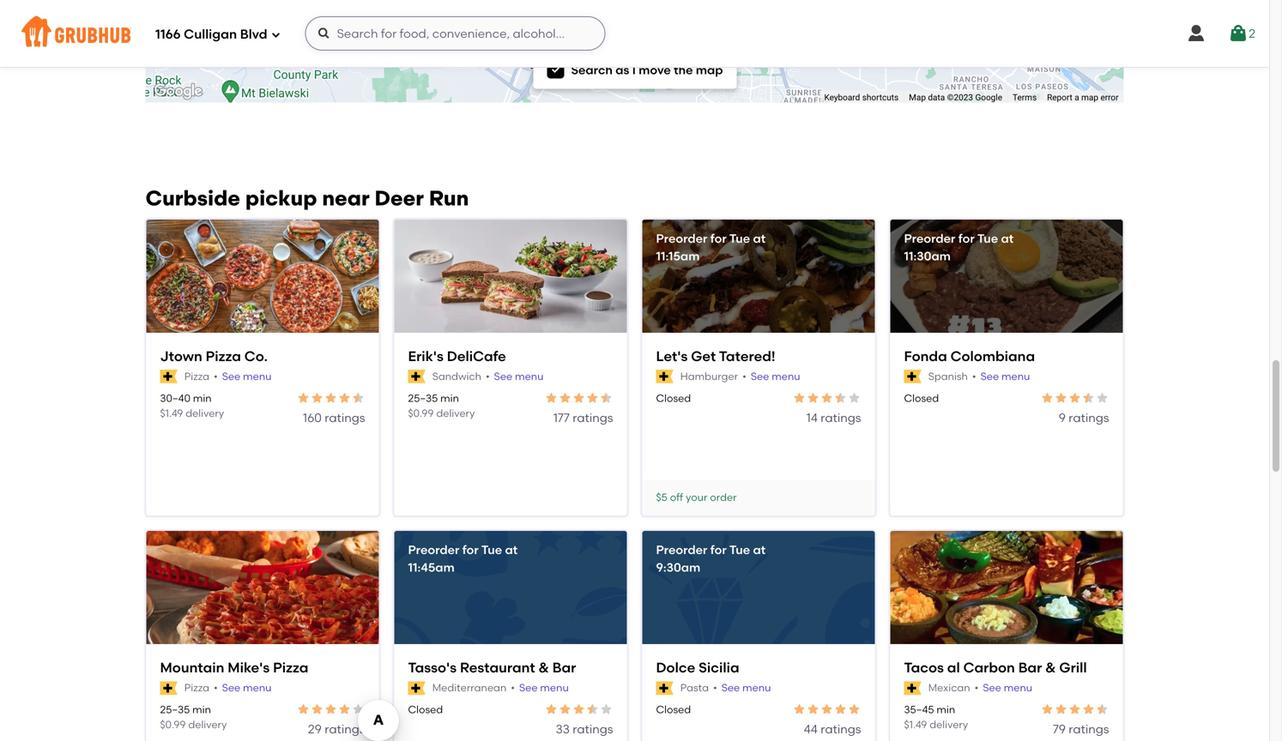 Task type: locate. For each thing, give the bounding box(es) containing it.
preorder up 11:45am
[[408, 543, 460, 558]]

min down mexican
[[937, 704, 956, 717]]

mike's
[[228, 660, 270, 677]]

star icon image
[[297, 391, 310, 405], [310, 391, 324, 405], [324, 391, 338, 405], [338, 391, 352, 405], [352, 391, 365, 405], [352, 391, 365, 405], [545, 391, 559, 405], [559, 391, 572, 405], [572, 391, 586, 405], [586, 391, 600, 405], [600, 391, 613, 405], [600, 391, 613, 405], [793, 391, 807, 405], [807, 391, 820, 405], [820, 391, 834, 405], [834, 391, 848, 405], [834, 391, 848, 405], [848, 391, 862, 405], [1041, 391, 1055, 405], [1055, 391, 1069, 405], [1069, 391, 1082, 405], [1082, 391, 1096, 405], [1082, 391, 1096, 405], [1096, 391, 1110, 405], [297, 703, 310, 717], [310, 703, 324, 717], [324, 703, 338, 717], [338, 703, 352, 717], [352, 703, 365, 717], [545, 703, 559, 717], [559, 703, 572, 717], [572, 703, 586, 717], [586, 703, 600, 717], [586, 703, 600, 717], [600, 703, 613, 717], [793, 703, 807, 717], [807, 703, 820, 717], [820, 703, 834, 717], [834, 703, 848, 717], [848, 703, 862, 717], [1041, 703, 1055, 717], [1055, 703, 1069, 717], [1069, 703, 1082, 717], [1082, 703, 1096, 717], [1096, 703, 1110, 717], [1096, 703, 1110, 717]]

see menu link for delicafe
[[494, 370, 544, 385]]

• for al
[[975, 682, 979, 695]]

• down "fonda colombiana" at the right of the page
[[973, 370, 977, 383]]

preorder inside preorder for tue at 11:15am
[[656, 231, 708, 246]]

1 horizontal spatial 25–35 min $0.99 delivery
[[408, 392, 475, 420]]

closed for fonda
[[905, 392, 939, 405]]

mexican
[[929, 682, 971, 695]]

tue for colombiana
[[978, 231, 999, 246]]

• for restaurant
[[511, 682, 515, 695]]

for inside the preorder for tue at 11:30am
[[959, 231, 975, 246]]

tue inside the preorder for tue at 11:30am
[[978, 231, 999, 246]]

11:15am
[[656, 249, 700, 263]]

tasso's
[[408, 660, 457, 677]]

preorder inside preorder for tue at 9:30am
[[656, 543, 708, 558]]

subscription pass image for mountain
[[160, 682, 177, 696]]

subscription pass image for tacos
[[905, 682, 922, 696]]

at inside the preorder for tue at 11:30am
[[1002, 231, 1014, 246]]

at inside preorder for tue at 9:30am
[[753, 543, 766, 558]]

bar
[[553, 660, 576, 677], [1019, 660, 1043, 677]]

svg image left 2 button
[[1187, 23, 1207, 44]]

search as i move the map
[[571, 63, 723, 77]]

erik's
[[408, 348, 444, 365]]

0 horizontal spatial &
[[539, 660, 549, 677]]

$1.49 down 35–45
[[905, 719, 928, 731]]

menu for let's get tatered!
[[772, 370, 801, 383]]

delivery for jtown
[[186, 407, 224, 420]]

0 vertical spatial $1.49
[[160, 407, 183, 420]]

0 vertical spatial $0.99
[[408, 407, 434, 420]]

see down "carbon"
[[983, 682, 1002, 695]]

subscription pass image down mountain
[[160, 682, 177, 696]]

see menu link down the tasso's restaurant & bar 'link'
[[519, 681, 569, 696]]

see down erik's delicafe link
[[494, 370, 513, 383]]

search
[[571, 63, 613, 77]]

see for mike's
[[222, 682, 241, 695]]

177 ratings
[[554, 411, 613, 425]]

spanish • see menu
[[929, 370, 1031, 383]]

svg image
[[1187, 23, 1207, 44], [317, 27, 331, 40], [551, 65, 561, 75]]

dolce sicilia
[[656, 660, 740, 677]]

tue inside the preorder for tue at 11:45am
[[482, 543, 502, 558]]

1 bar from the left
[[553, 660, 576, 677]]

see down the let's get tatered! 'link'
[[751, 370, 770, 383]]

tacos al carbon bar & grill link
[[905, 659, 1110, 678]]

menu down fonda colombiana link
[[1002, 370, 1031, 383]]

see for get
[[751, 370, 770, 383]]

see down sicilia
[[722, 682, 740, 695]]

see menu link for mike's
[[222, 681, 272, 696]]

terms
[[1013, 92, 1037, 102]]

tatered!
[[719, 348, 776, 365]]

see menu link down dolce sicilia link
[[722, 681, 771, 696]]

culligan
[[184, 27, 237, 42]]

let's get tatered!
[[656, 348, 776, 365]]

35–45 min $1.49 delivery
[[905, 704, 969, 731]]

160 ratings
[[303, 411, 365, 425]]

see menu link for get
[[751, 370, 801, 385]]

& right restaurant
[[539, 660, 549, 677]]

min inside 30–40 min $1.49 delivery
[[193, 392, 212, 405]]

ratings
[[325, 411, 365, 425], [573, 411, 613, 425], [821, 411, 862, 425], [1069, 411, 1110, 425], [325, 722, 365, 737], [573, 722, 613, 737], [821, 722, 862, 737], [1069, 722, 1110, 737]]

subscription pass image up 30–40
[[160, 370, 177, 384]]

$1.49 inside 30–40 min $1.49 delivery
[[160, 407, 183, 420]]

menu for mountain mike's pizza
[[243, 682, 272, 695]]

•
[[214, 370, 218, 383], [486, 370, 490, 383], [743, 370, 747, 383], [973, 370, 977, 383], [214, 682, 218, 695], [511, 682, 515, 695], [713, 682, 718, 695], [975, 682, 979, 695]]

1 vertical spatial $0.99
[[160, 719, 186, 731]]

preorder for tue at 11:15am
[[656, 231, 766, 263]]

preorder for let's
[[656, 231, 708, 246]]

at inside preorder for tue at 11:15am
[[753, 231, 766, 246]]

closed down tasso's
[[408, 704, 443, 717]]

ratings for jtown pizza co.
[[325, 411, 365, 425]]

closed down the spanish in the right of the page
[[905, 392, 939, 405]]

see menu link for colombiana
[[981, 370, 1031, 385]]

to
[[1123, 453, 1135, 468]]

2 bar from the left
[[1019, 660, 1043, 677]]

pizza • see menu for mike's
[[184, 682, 272, 695]]

• down 'tatered!'
[[743, 370, 747, 383]]

closed down pasta
[[656, 704, 691, 717]]

subscription pass image for erik's
[[408, 370, 426, 384]]

subscription pass image down erik's
[[408, 370, 426, 384]]

0 horizontal spatial map
[[696, 63, 723, 77]]

fonda colombiana delivery image
[[891, 220, 1123, 335]]

curbside
[[146, 186, 240, 211]]

see menu link for restaurant
[[519, 681, 569, 696]]

see down jtown pizza co.
[[222, 370, 241, 383]]

2 button
[[1229, 18, 1256, 49]]

0 horizontal spatial 25–35
[[160, 704, 190, 717]]

• for colombiana
[[973, 370, 977, 383]]

delivery down 30–40
[[186, 407, 224, 420]]

• down jtown pizza co.
[[214, 370, 218, 383]]

subscription pass image
[[160, 370, 177, 384], [408, 370, 426, 384], [408, 682, 426, 696], [656, 682, 674, 696]]

preorder inside the preorder for tue at 11:30am
[[905, 231, 956, 246]]

0 horizontal spatial svg image
[[317, 27, 331, 40]]

svg image
[[1229, 23, 1249, 44], [271, 30, 281, 40]]

closed
[[656, 392, 691, 405], [905, 392, 939, 405], [408, 704, 443, 717], [656, 704, 691, 717]]

1 horizontal spatial $1.49
[[905, 719, 928, 731]]

move
[[639, 63, 671, 77]]

14 ratings
[[807, 411, 862, 425]]

ratings right 9
[[1069, 411, 1110, 425]]

1 horizontal spatial svg image
[[1229, 23, 1249, 44]]

google image
[[150, 80, 206, 103]]

min down mountain
[[192, 704, 211, 717]]

dolce sicilia link
[[656, 659, 862, 678]]

ratings right "29"
[[325, 722, 365, 737]]

fonda colombiana
[[905, 348, 1036, 365]]

0 vertical spatial pizza • see menu
[[184, 370, 272, 383]]

at
[[753, 231, 766, 246], [1002, 231, 1014, 246], [505, 543, 518, 558], [753, 543, 766, 558]]

ratings right 33
[[573, 722, 613, 737]]

pizza • see menu down jtown pizza co.
[[184, 370, 272, 383]]

mexican • see menu
[[929, 682, 1033, 695]]

see menu link down co.
[[222, 370, 272, 385]]

35–45
[[905, 704, 935, 717]]

• down sicilia
[[713, 682, 718, 695]]

delivery down sandwich
[[436, 407, 475, 420]]

• for pizza
[[214, 370, 218, 383]]

tue inside preorder for tue at 9:30am
[[730, 543, 751, 558]]

near
[[322, 186, 370, 211]]

subscription pass image down tasso's
[[408, 682, 426, 696]]

160
[[303, 411, 322, 425]]

• down mountain mike's pizza
[[214, 682, 218, 695]]

proceed to checkout
[[1070, 453, 1195, 468]]

dolce
[[656, 660, 696, 677]]

1 horizontal spatial map
[[1082, 92, 1099, 102]]

map
[[696, 63, 723, 77], [1082, 92, 1099, 102]]

jtown pizza co.
[[160, 348, 268, 365]]

menu for jtown pizza co.
[[243, 370, 272, 383]]

preorder for dolce
[[656, 543, 708, 558]]

tue for get
[[730, 231, 751, 246]]

1166 culligan blvd
[[155, 27, 268, 42]]

see for pizza
[[222, 370, 241, 383]]

bar up 33
[[553, 660, 576, 677]]

1166
[[155, 27, 181, 42]]

see for restaurant
[[519, 682, 538, 695]]

ratings for tasso's restaurant & bar
[[573, 722, 613, 737]]

carbon
[[964, 660, 1016, 677]]

• down delicafe
[[486, 370, 490, 383]]

& left grill
[[1046, 660, 1057, 677]]

svg image inside 2 button
[[1229, 23, 1249, 44]]

main navigation navigation
[[0, 0, 1270, 67]]

see menu link for al
[[983, 681, 1033, 696]]

mountain mike's pizza
[[160, 660, 309, 677]]

delivery down 35–45
[[930, 719, 969, 731]]

delivery inside 30–40 min $1.49 delivery
[[186, 407, 224, 420]]

mountain
[[160, 660, 224, 677]]

1 vertical spatial map
[[1082, 92, 1099, 102]]

$1.49 for jtown pizza co.
[[160, 407, 183, 420]]

bar for &
[[553, 660, 576, 677]]

pizza left co.
[[206, 348, 241, 365]]

erik's delicafe
[[408, 348, 506, 365]]

at inside the preorder for tue at 11:45am
[[505, 543, 518, 558]]

closed down hamburger
[[656, 392, 691, 405]]

1 vertical spatial pizza • see menu
[[184, 682, 272, 695]]

9 ratings
[[1059, 411, 1110, 425]]

menu for tacos al carbon bar & grill
[[1004, 682, 1033, 695]]

min inside 35–45 min $1.49 delivery
[[937, 704, 956, 717]]

menu for fonda colombiana
[[1002, 370, 1031, 383]]

jtown pizza co. delivery image
[[146, 220, 379, 335]]

1 horizontal spatial &
[[1046, 660, 1057, 677]]

1 horizontal spatial bar
[[1019, 660, 1043, 677]]

pizza • see menu
[[184, 370, 272, 383], [184, 682, 272, 695]]

preorder
[[656, 231, 708, 246], [905, 231, 956, 246], [408, 543, 460, 558], [656, 543, 708, 558]]

subscription pass image for fonda
[[905, 370, 922, 384]]

2 pizza • see menu from the top
[[184, 682, 272, 695]]

menu down tacos al carbon bar & grill link
[[1004, 682, 1033, 695]]

min
[[193, 392, 212, 405], [441, 392, 459, 405], [192, 704, 211, 717], [937, 704, 956, 717]]

preorder inside the preorder for tue at 11:45am
[[408, 543, 460, 558]]

map right the
[[696, 63, 723, 77]]

25–35 down mountain
[[160, 704, 190, 717]]

min right 30–40
[[193, 392, 212, 405]]

co.
[[245, 348, 268, 365]]

1 vertical spatial 25–35
[[160, 704, 190, 717]]

pizza down mountain
[[184, 682, 209, 695]]

see down mountain mike's pizza
[[222, 682, 241, 695]]

mediterranean
[[432, 682, 507, 695]]

jtown pizza co. link
[[160, 347, 365, 366]]

0 horizontal spatial bar
[[553, 660, 576, 677]]

preorder up 11:30am
[[905, 231, 956, 246]]

tue for sicilia
[[730, 543, 751, 558]]

preorder up 11:15am
[[656, 231, 708, 246]]

svg image left search
[[551, 65, 561, 75]]

delivery inside 35–45 min $1.49 delivery
[[930, 719, 969, 731]]

for inside preorder for tue at 9:30am
[[711, 543, 727, 558]]

ratings for erik's delicafe
[[573, 411, 613, 425]]

sandwich
[[432, 370, 482, 383]]

tacos al carbon bar & grill
[[905, 660, 1088, 677]]

1 vertical spatial 25–35 min $0.99 delivery
[[160, 704, 227, 731]]

at for colombiana
[[1002, 231, 1014, 246]]

subscription pass image down fonda
[[905, 370, 922, 384]]

1 horizontal spatial $0.99
[[408, 407, 434, 420]]

bar right "carbon"
[[1019, 660, 1043, 677]]

svg image right blvd
[[317, 27, 331, 40]]

ratings right 44
[[821, 722, 862, 737]]

preorder for tue at 11:30am
[[905, 231, 1014, 263]]

ratings right 79
[[1069, 722, 1110, 737]]

$0.99 down mountain
[[160, 719, 186, 731]]

let's get tatered! link
[[656, 347, 862, 366]]

$0.99 down sandwich
[[408, 407, 434, 420]]

ratings right 160
[[325, 411, 365, 425]]

pizza
[[206, 348, 241, 365], [184, 370, 209, 383], [273, 660, 309, 677], [184, 682, 209, 695]]

$1.49 down 30–40
[[160, 407, 183, 420]]

ratings for fonda colombiana
[[1069, 411, 1110, 425]]

see menu link down tacos al carbon bar & grill link
[[983, 681, 1033, 696]]

1 horizontal spatial 25–35
[[408, 392, 438, 405]]

see for al
[[983, 682, 1002, 695]]

menu down dolce sicilia link
[[743, 682, 771, 695]]

menu down the let's get tatered! 'link'
[[772, 370, 801, 383]]

for inside preorder for tue at 11:15am
[[711, 231, 727, 246]]

ratings for let's get tatered!
[[821, 411, 862, 425]]

menu down erik's delicafe link
[[515, 370, 544, 383]]

see menu link down erik's delicafe link
[[494, 370, 544, 385]]

sandwich • see menu
[[432, 370, 544, 383]]

delivery down mountain
[[188, 719, 227, 731]]

ratings for dolce sicilia
[[821, 722, 862, 737]]

0 horizontal spatial $1.49
[[160, 407, 183, 420]]

0 horizontal spatial $0.99
[[160, 719, 186, 731]]

menu down co.
[[243, 370, 272, 383]]

map right a on the top right of the page
[[1082, 92, 1099, 102]]

1 & from the left
[[539, 660, 549, 677]]

i
[[633, 63, 636, 77]]

subscription pass image for dolce
[[656, 682, 674, 696]]

bar inside the tasso's restaurant & bar 'link'
[[553, 660, 576, 677]]

for inside the preorder for tue at 11:45am
[[463, 543, 479, 558]]

ratings right 14
[[821, 411, 862, 425]]

for
[[711, 231, 727, 246], [959, 231, 975, 246], [463, 543, 479, 558], [711, 543, 727, 558]]

• down "carbon"
[[975, 682, 979, 695]]

tasso's restaurant & bar link
[[408, 659, 613, 678]]

preorder for tue at 11:45am
[[408, 543, 518, 575]]

• for delicafe
[[486, 370, 490, 383]]

subscription pass image up 35–45
[[905, 682, 922, 696]]

see down the tasso's restaurant & bar 'link'
[[519, 682, 538, 695]]

25–35
[[408, 392, 438, 405], [160, 704, 190, 717]]

see menu link down fonda colombiana link
[[981, 370, 1031, 385]]

1 vertical spatial $1.49
[[905, 719, 928, 731]]

for for get
[[711, 231, 727, 246]]

subscription pass image
[[656, 370, 674, 384], [905, 370, 922, 384], [160, 682, 177, 696], [905, 682, 922, 696]]

let's get tatered! delivery image
[[643, 220, 875, 335]]

see
[[222, 370, 241, 383], [494, 370, 513, 383], [751, 370, 770, 383], [981, 370, 1000, 383], [222, 682, 241, 695], [519, 682, 538, 695], [722, 682, 740, 695], [983, 682, 1002, 695]]

menu up 33
[[540, 682, 569, 695]]

1 horizontal spatial svg image
[[551, 65, 561, 75]]

• for get
[[743, 370, 747, 383]]

see menu link down the let's get tatered! 'link'
[[751, 370, 801, 385]]

bar inside tacos al carbon bar & grill link
[[1019, 660, 1043, 677]]

min down sandwich
[[441, 392, 459, 405]]

menu for tasso's restaurant & bar
[[540, 682, 569, 695]]

al
[[948, 660, 961, 677]]

pizza • see menu down mountain mike's pizza
[[184, 682, 272, 695]]

see menu link down mike's
[[222, 681, 272, 696]]

your
[[686, 492, 708, 504]]

pizza right mike's
[[273, 660, 309, 677]]

0 vertical spatial 25–35
[[408, 392, 438, 405]]

menu down mountain mike's pizza link
[[243, 682, 272, 695]]

14
[[807, 411, 818, 425]]

25–35 down sandwich
[[408, 392, 438, 405]]

menu
[[243, 370, 272, 383], [515, 370, 544, 383], [772, 370, 801, 383], [1002, 370, 1031, 383], [243, 682, 272, 695], [540, 682, 569, 695], [743, 682, 771, 695], [1004, 682, 1033, 695]]

177
[[554, 411, 570, 425]]

closed for let's
[[656, 392, 691, 405]]

hamburger
[[681, 370, 738, 383]]

min for tacos
[[937, 704, 956, 717]]

at for restaurant
[[505, 543, 518, 558]]

pizza down jtown
[[184, 370, 209, 383]]

• down the tasso's restaurant & bar 'link'
[[511, 682, 515, 695]]

$1.49 inside 35–45 min $1.49 delivery
[[905, 719, 928, 731]]

33
[[556, 722, 570, 737]]

closed for tasso's
[[408, 704, 443, 717]]

0 vertical spatial 25–35 min $0.99 delivery
[[408, 392, 475, 420]]

ratings right the 177
[[573, 411, 613, 425]]

25–35 min $0.99 delivery down mountain
[[160, 704, 227, 731]]

see down colombiana
[[981, 370, 1000, 383]]

subscription pass image down dolce
[[656, 682, 674, 696]]

25–35 min $0.99 delivery down sandwich
[[408, 392, 475, 420]]

bar for carbon
[[1019, 660, 1043, 677]]

preorder up 9:30am
[[656, 543, 708, 558]]

subscription pass image down let's
[[656, 370, 674, 384]]

1 pizza • see menu from the top
[[184, 370, 272, 383]]

0 horizontal spatial 25–35 min $0.99 delivery
[[160, 704, 227, 731]]

tue inside preorder for tue at 11:15am
[[730, 231, 751, 246]]



Task type: describe. For each thing, give the bounding box(es) containing it.
colombiana
[[951, 348, 1036, 365]]

a
[[1075, 92, 1080, 102]]

map data ©2023 google
[[909, 92, 1003, 102]]

2
[[1249, 26, 1256, 41]]

google
[[976, 92, 1003, 102]]

2 horizontal spatial svg image
[[1187, 23, 1207, 44]]

keyboard shortcuts
[[825, 92, 899, 102]]

tacos
[[905, 660, 944, 677]]

& inside 'link'
[[539, 660, 549, 677]]

preorder for fonda
[[905, 231, 956, 246]]

erik's delicafe link
[[408, 347, 613, 366]]

pasta
[[681, 682, 709, 695]]

$0.99 for mountain mike's pizza
[[160, 719, 186, 731]]

as
[[616, 63, 630, 77]]

let's
[[656, 348, 688, 365]]

$5
[[656, 492, 668, 504]]

subscription pass image for tasso's
[[408, 682, 426, 696]]

sicilia
[[699, 660, 740, 677]]

tue for restaurant
[[482, 543, 502, 558]]

keyboard shortcuts button
[[825, 91, 899, 103]]

spanish
[[929, 370, 968, 383]]

erik's delicafe delivery image
[[395, 220, 627, 335]]

Search for food, convenience, alcohol... search field
[[305, 16, 606, 51]]

$5 off your order
[[656, 492, 737, 504]]

preorder for tasso's
[[408, 543, 460, 558]]

delivery for mountain
[[188, 719, 227, 731]]

see menu link for sicilia
[[722, 681, 771, 696]]

tacos al carbon bar & grill delivery image
[[891, 532, 1123, 647]]

©2023
[[948, 92, 974, 102]]

pizza inside jtown pizza co. link
[[206, 348, 241, 365]]

mountain mike's pizza delivery image
[[146, 532, 379, 647]]

for for colombiana
[[959, 231, 975, 246]]

preorder for tue at 9:30am
[[656, 543, 766, 575]]

menu for erik's delicafe
[[515, 370, 544, 383]]

proceed
[[1070, 453, 1120, 468]]

shortcuts
[[863, 92, 899, 102]]

for for sicilia
[[711, 543, 727, 558]]

jtown
[[160, 348, 202, 365]]

30–40
[[160, 392, 191, 405]]

delivery for erik's
[[436, 407, 475, 420]]

29
[[308, 722, 322, 737]]

see menu link for pizza
[[222, 370, 272, 385]]

11:45am
[[408, 561, 455, 575]]

44
[[804, 722, 818, 737]]

the
[[674, 63, 693, 77]]

get
[[691, 348, 716, 365]]

pizza inside mountain mike's pizza link
[[273, 660, 309, 677]]

2 & from the left
[[1046, 660, 1057, 677]]

0 horizontal spatial svg image
[[271, 30, 281, 40]]

11:30am
[[905, 249, 951, 263]]

pizza • see menu for pizza
[[184, 370, 272, 383]]

ratings for mountain mike's pizza
[[325, 722, 365, 737]]

fonda colombiana link
[[905, 347, 1110, 366]]

$0.99 for erik's delicafe
[[408, 407, 434, 420]]

min for mountain
[[192, 704, 211, 717]]

see for colombiana
[[981, 370, 1000, 383]]

dolce sicilia delivery image
[[643, 532, 875, 647]]

mediterranean • see menu
[[432, 682, 569, 695]]

25–35 min $0.99 delivery for erik's
[[408, 392, 475, 420]]

see for delicafe
[[494, 370, 513, 383]]

min for jtown
[[193, 392, 212, 405]]

run
[[429, 186, 469, 211]]

error
[[1101, 92, 1119, 102]]

9
[[1059, 411, 1066, 425]]

29 ratings
[[308, 722, 365, 737]]

map region
[[43, 0, 1142, 302]]

25–35 for erik's
[[408, 392, 438, 405]]

0 vertical spatial map
[[696, 63, 723, 77]]

see for sicilia
[[722, 682, 740, 695]]

9:30am
[[656, 561, 701, 575]]

• for sicilia
[[713, 682, 718, 695]]

subscription pass image for jtown
[[160, 370, 177, 384]]

proceed to checkout button
[[1017, 445, 1248, 476]]

terms link
[[1013, 92, 1037, 102]]

off
[[670, 492, 684, 504]]

79
[[1053, 722, 1066, 737]]

min for erik's
[[441, 392, 459, 405]]

restaurant
[[460, 660, 535, 677]]

33 ratings
[[556, 722, 613, 737]]

pasta • see menu
[[681, 682, 771, 695]]

map
[[909, 92, 926, 102]]

• for mike's
[[214, 682, 218, 695]]

30–40 min $1.49 delivery
[[160, 392, 224, 420]]

25–35 for mountain
[[160, 704, 190, 717]]

pickup
[[245, 186, 317, 211]]

subscription pass image for let's
[[656, 370, 674, 384]]

closed for dolce
[[656, 704, 691, 717]]

hamburger • see menu
[[681, 370, 801, 383]]

grill
[[1060, 660, 1088, 677]]

25–35 min $0.99 delivery for mountain
[[160, 704, 227, 731]]

at for get
[[753, 231, 766, 246]]

report a map error
[[1048, 92, 1119, 102]]

fonda
[[905, 348, 948, 365]]

menu for dolce sicilia
[[743, 682, 771, 695]]

at for sicilia
[[753, 543, 766, 558]]

ratings for tacos al carbon bar & grill
[[1069, 722, 1110, 737]]

deer
[[375, 186, 424, 211]]

tasso's restaurant & bar delivery image
[[395, 532, 627, 647]]

curbside pickup near deer run
[[146, 186, 469, 211]]

delivery for tacos
[[930, 719, 969, 731]]

order
[[710, 492, 737, 504]]

data
[[928, 92, 945, 102]]

for for restaurant
[[463, 543, 479, 558]]

tasso's restaurant & bar
[[408, 660, 576, 677]]

report
[[1048, 92, 1073, 102]]

79 ratings
[[1053, 722, 1110, 737]]

blvd
[[240, 27, 268, 42]]

report a map error link
[[1048, 92, 1119, 102]]

$1.49 for tacos al carbon bar & grill
[[905, 719, 928, 731]]

44 ratings
[[804, 722, 862, 737]]



Task type: vqa. For each thing, say whether or not it's contained in the screenshot.
With
no



